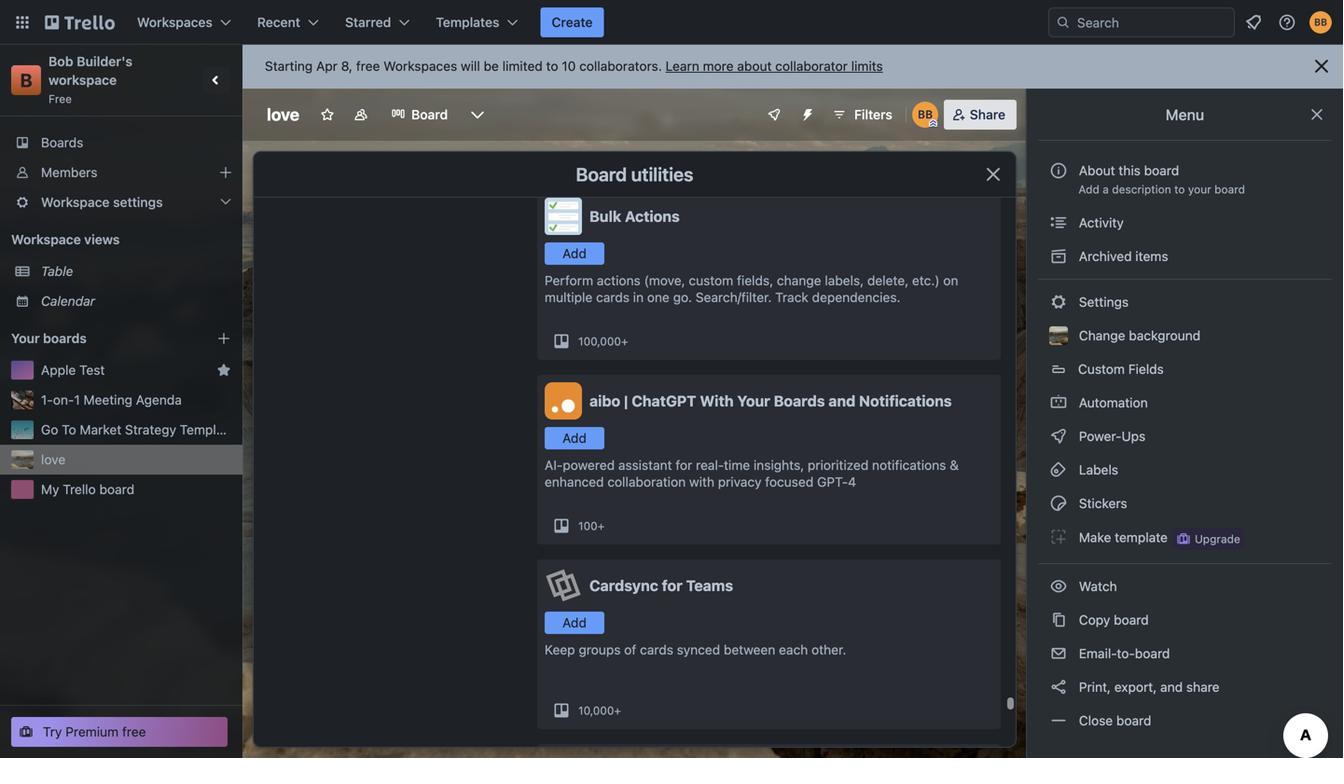 Task type: locate. For each thing, give the bounding box(es) containing it.
board up the description
[[1145, 163, 1180, 178]]

be
[[484, 58, 499, 74]]

to left 10
[[546, 58, 558, 74]]

sm image left activity
[[1050, 214, 1068, 232]]

create button
[[541, 7, 604, 37]]

power-
[[1079, 429, 1122, 444]]

b
[[20, 69, 32, 91]]

10,000 +
[[578, 704, 621, 718]]

sm image left watch
[[1050, 578, 1068, 596]]

1 vertical spatial workspace
[[11, 232, 81, 247]]

0 vertical spatial to
[[546, 58, 558, 74]]

collaborators.
[[580, 58, 662, 74]]

2 vertical spatial add button
[[545, 612, 605, 634]]

sm image inside the labels link
[[1050, 461, 1068, 480]]

back to home image
[[45, 7, 115, 37]]

sm image for archived items
[[1050, 247, 1068, 266]]

sm image left archived
[[1050, 247, 1068, 266]]

0 horizontal spatial boards
[[41, 135, 83, 150]]

add button up powered
[[545, 427, 605, 450]]

2 add button from the top
[[545, 427, 605, 450]]

free
[[49, 92, 72, 105]]

make template
[[1076, 530, 1168, 546]]

for up with
[[676, 458, 693, 473]]

about
[[737, 58, 772, 74]]

1 vertical spatial bob builder (bobbuilder40) image
[[912, 102, 938, 128]]

share
[[970, 107, 1006, 122]]

+ for chatgpt
[[598, 520, 605, 533]]

custom
[[1079, 362, 1125, 377]]

bulk
[[590, 208, 622, 225]]

sm image left "stickers" on the bottom right of page
[[1050, 495, 1068, 513]]

boards
[[41, 135, 83, 150], [774, 392, 825, 410]]

bob builder (bobbuilder40) image right "filters"
[[912, 102, 938, 128]]

5 sm image from the top
[[1050, 495, 1068, 513]]

sm image
[[1050, 427, 1068, 446], [1050, 461, 1068, 480], [1050, 578, 1068, 596], [1050, 611, 1068, 630], [1050, 645, 1068, 663], [1050, 678, 1068, 697], [1050, 712, 1068, 731]]

2 vertical spatial +
[[614, 704, 621, 718]]

workspace inside dropdown button
[[41, 195, 110, 210]]

add left a
[[1079, 183, 1100, 196]]

1 vertical spatial +
[[598, 520, 605, 533]]

1 sm image from the top
[[1050, 214, 1068, 232]]

automation
[[1076, 395, 1148, 411]]

to left your
[[1175, 183, 1185, 196]]

100 +
[[578, 520, 605, 533]]

1 vertical spatial add button
[[545, 427, 605, 450]]

change
[[1079, 328, 1126, 343]]

settings
[[113, 195, 163, 210]]

sm image inside archived items link
[[1050, 247, 1068, 266]]

add up keep
[[563, 615, 587, 631]]

1 vertical spatial to
[[1175, 183, 1185, 196]]

customize views image
[[469, 105, 487, 124]]

0 horizontal spatial to
[[546, 58, 558, 74]]

sm image
[[1050, 214, 1068, 232], [1050, 247, 1068, 266], [1050, 293, 1068, 312], [1050, 394, 1068, 412], [1050, 495, 1068, 513], [1050, 528, 1068, 547]]

sm image inside email-to-board link
[[1050, 645, 1068, 663]]

1 vertical spatial love
[[41, 452, 66, 467]]

email-
[[1079, 646, 1117, 662]]

add up perform
[[563, 246, 587, 261]]

sm image inside watch 'link'
[[1050, 578, 1068, 596]]

1 vertical spatial and
[[1161, 680, 1183, 695]]

workspace views
[[11, 232, 120, 247]]

sm image inside close board link
[[1050, 712, 1068, 731]]

board up the bulk
[[576, 163, 627, 185]]

go.
[[673, 290, 692, 305]]

strategy
[[125, 422, 176, 438]]

stickers link
[[1038, 489, 1332, 519]]

add up powered
[[563, 431, 587, 446]]

sm image for close board
[[1050, 712, 1068, 731]]

sm image inside power-ups link
[[1050, 427, 1068, 446]]

power-ups link
[[1038, 422, 1332, 452]]

4
[[848, 474, 857, 490]]

sm image left close on the right of the page
[[1050, 712, 1068, 731]]

add button up perform
[[545, 243, 605, 265]]

for inside 'ai-powered assistant for real-time insights, prioritized notifications & enhanced collaboration with privacy focused gpt-4'
[[676, 458, 693, 473]]

(move,
[[644, 273, 685, 288]]

free right premium
[[122, 724, 146, 740]]

0 horizontal spatial free
[[122, 724, 146, 740]]

8,
[[341, 58, 353, 74]]

+ up the |
[[621, 335, 628, 348]]

between
[[724, 642, 776, 658]]

sm image inside print, export, and share link
[[1050, 678, 1068, 697]]

sm image left email-
[[1050, 645, 1068, 663]]

1 vertical spatial free
[[122, 724, 146, 740]]

0 vertical spatial workspaces
[[137, 14, 213, 30]]

bob builder (bobbuilder40) image
[[1310, 11, 1332, 34], [912, 102, 938, 128]]

labels
[[1076, 462, 1119, 478]]

custom fields
[[1079, 362, 1164, 377]]

your boards
[[11, 331, 87, 346]]

ups
[[1122, 429, 1146, 444]]

export,
[[1115, 680, 1157, 695]]

sm image for copy board
[[1050, 611, 1068, 630]]

other.
[[812, 642, 847, 658]]

add for bulk actions
[[563, 246, 587, 261]]

board left customize views image
[[412, 107, 448, 122]]

0 vertical spatial board
[[412, 107, 448, 122]]

settings
[[1076, 294, 1129, 310]]

sm image left the print,
[[1050, 678, 1068, 697]]

0 vertical spatial workspace
[[41, 195, 110, 210]]

sm image inside stickers 'link'
[[1050, 495, 1068, 513]]

0 horizontal spatial cards
[[596, 290, 630, 305]]

apr
[[316, 58, 338, 74]]

0 vertical spatial bob builder (bobbuilder40) image
[[1310, 11, 1332, 34]]

menu
[[1166, 106, 1205, 124]]

sm image left settings
[[1050, 293, 1068, 312]]

3 add button from the top
[[545, 612, 605, 634]]

powered
[[563, 458, 615, 473]]

collaborator
[[776, 58, 848, 74]]

0 vertical spatial add button
[[545, 243, 605, 265]]

agenda
[[136, 392, 182, 408]]

starred icon image
[[216, 363, 231, 378]]

workspace for workspace views
[[11, 232, 81, 247]]

close board link
[[1038, 706, 1332, 736]]

0 vertical spatial cards
[[596, 290, 630, 305]]

insights,
[[754, 458, 804, 473]]

with
[[700, 392, 734, 410]]

gpt-
[[817, 474, 848, 490]]

4 sm image from the top
[[1050, 394, 1068, 412]]

1 vertical spatial cards
[[640, 642, 674, 658]]

1 horizontal spatial workspaces
[[384, 58, 457, 74]]

2 sm image from the top
[[1050, 247, 1068, 266]]

and left "share"
[[1161, 680, 1183, 695]]

test
[[79, 362, 105, 378]]

6 sm image from the top
[[1050, 678, 1068, 697]]

custom
[[689, 273, 734, 288]]

workspace visible image
[[354, 107, 369, 122]]

1 horizontal spatial love
[[267, 104, 300, 125]]

limits
[[852, 58, 883, 74]]

template
[[1115, 530, 1168, 546]]

5 sm image from the top
[[1050, 645, 1068, 663]]

custom fields button
[[1038, 355, 1332, 384]]

sm image left power- at the right
[[1050, 427, 1068, 446]]

sm image for automation
[[1050, 394, 1068, 412]]

add button for bulk
[[545, 243, 605, 265]]

cards inside the perform actions (move, custom fields, change labels, delete, etc.) on multiple cards in one go. search/filter. track dependencies.
[[596, 290, 630, 305]]

bob builder (bobbuilder40) image right open information menu image
[[1310, 11, 1332, 34]]

+ down groups
[[614, 704, 621, 718]]

100,000
[[578, 335, 621, 348]]

1 vertical spatial boards
[[774, 392, 825, 410]]

perform
[[545, 273, 593, 288]]

cards right of on the left bottom of page
[[640, 642, 674, 658]]

add button up keep
[[545, 612, 605, 634]]

items
[[1136, 249, 1169, 264]]

assistant
[[619, 458, 672, 473]]

sm image inside copy board "link"
[[1050, 611, 1068, 630]]

1 vertical spatial board
[[576, 163, 627, 185]]

love up the my
[[41, 452, 66, 467]]

0 horizontal spatial board
[[412, 107, 448, 122]]

0 vertical spatial boards
[[41, 135, 83, 150]]

change background link
[[1038, 321, 1332, 351]]

workspaces up workspace navigation collapse icon
[[137, 14, 213, 30]]

0 horizontal spatial your
[[11, 331, 40, 346]]

members
[[41, 165, 97, 180]]

1 horizontal spatial your
[[737, 392, 771, 410]]

templates
[[436, 14, 500, 30]]

upgrade
[[1195, 533, 1241, 546]]

boards inside 'link'
[[41, 135, 83, 150]]

track
[[776, 290, 809, 305]]

6 sm image from the top
[[1050, 528, 1068, 547]]

your right the with
[[737, 392, 771, 410]]

1 horizontal spatial boards
[[774, 392, 825, 410]]

your left the boards
[[11, 331, 40, 346]]

sm image left the automation
[[1050, 394, 1068, 412]]

+ down the enhanced
[[598, 520, 605, 533]]

1 horizontal spatial to
[[1175, 183, 1185, 196]]

workspace navigation collapse icon image
[[203, 67, 230, 93]]

sm image inside settings link
[[1050, 293, 1068, 312]]

actions
[[625, 208, 680, 225]]

free right 8,
[[356, 58, 380, 74]]

automation link
[[1038, 388, 1332, 418]]

go to market strategy template link
[[41, 421, 235, 439]]

starred
[[345, 14, 391, 30]]

boards up members
[[41, 135, 83, 150]]

for left teams
[[662, 577, 683, 595]]

workspaces button
[[126, 7, 242, 37]]

open information menu image
[[1278, 13, 1297, 32]]

4 sm image from the top
[[1050, 611, 1068, 630]]

power ups image
[[767, 107, 782, 122]]

to
[[546, 58, 558, 74], [1175, 183, 1185, 196]]

sm image inside activity link
[[1050, 214, 1068, 232]]

1 vertical spatial workspaces
[[384, 58, 457, 74]]

ai-powered assistant for real-time insights, prioritized notifications & enhanced collaboration with privacy focused gpt-4
[[545, 458, 959, 490]]

0 vertical spatial for
[[676, 458, 693, 473]]

1 horizontal spatial board
[[576, 163, 627, 185]]

1 vertical spatial your
[[737, 392, 771, 410]]

1 add button from the top
[[545, 243, 605, 265]]

1 horizontal spatial and
[[1161, 680, 1183, 695]]

sm image inside automation link
[[1050, 394, 1068, 412]]

fields,
[[737, 273, 774, 288]]

board down export,
[[1117, 713, 1152, 729]]

0 horizontal spatial workspaces
[[137, 14, 213, 30]]

sm image left labels
[[1050, 461, 1068, 480]]

multiple
[[545, 290, 593, 305]]

2 sm image from the top
[[1050, 461, 1068, 480]]

add button for cardsync
[[545, 612, 605, 634]]

3 sm image from the top
[[1050, 293, 1068, 312]]

0 vertical spatial love
[[267, 104, 300, 125]]

description
[[1112, 183, 1172, 196]]

sm image left copy
[[1050, 611, 1068, 630]]

make
[[1079, 530, 1112, 546]]

1-on-1 meeting agenda link
[[41, 391, 231, 410]]

add board image
[[216, 331, 231, 346]]

cards down actions
[[596, 290, 630, 305]]

your
[[11, 331, 40, 346], [737, 392, 771, 410]]

sm image for settings
[[1050, 293, 1068, 312]]

sm image for labels
[[1050, 461, 1068, 480]]

workspaces up board "link"
[[384, 58, 457, 74]]

sm image left 'make'
[[1050, 528, 1068, 547]]

1
[[74, 392, 80, 408]]

your boards with 5 items element
[[11, 327, 188, 350]]

workspaces inside dropdown button
[[137, 14, 213, 30]]

board up to-
[[1114, 613, 1149, 628]]

sm image for make template
[[1050, 528, 1068, 547]]

3 sm image from the top
[[1050, 578, 1068, 596]]

boards up insights,
[[774, 392, 825, 410]]

1 horizontal spatial free
[[356, 58, 380, 74]]

1 sm image from the top
[[1050, 427, 1068, 446]]

aibo | chatgpt with your boards and notifications
[[590, 392, 952, 410]]

on
[[944, 273, 959, 288]]

labels,
[[825, 273, 864, 288]]

add for cardsync for teams
[[563, 615, 587, 631]]

print, export, and share
[[1076, 680, 1220, 695]]

workspace down members
[[41, 195, 110, 210]]

0 vertical spatial free
[[356, 58, 380, 74]]

love left star or unstar board icon
[[267, 104, 300, 125]]

7 sm image from the top
[[1050, 712, 1068, 731]]

0 vertical spatial and
[[829, 392, 856, 410]]

synced
[[677, 642, 720, 658]]

board inside "link"
[[412, 107, 448, 122]]

and left notifications
[[829, 392, 856, 410]]

workspace up table
[[11, 232, 81, 247]]

add for aibo | chatgpt with your boards and notifications
[[563, 431, 587, 446]]



Task type: describe. For each thing, give the bounding box(es) containing it.
chatgpt
[[632, 392, 697, 410]]

0 horizontal spatial and
[[829, 392, 856, 410]]

background
[[1129, 328, 1201, 343]]

0 horizontal spatial bob builder (bobbuilder40) image
[[912, 102, 938, 128]]

|
[[624, 392, 628, 410]]

on-
[[53, 392, 74, 408]]

automation image
[[793, 100, 819, 126]]

board inside "link"
[[1114, 613, 1149, 628]]

1-
[[41, 392, 53, 408]]

real-
[[696, 458, 724, 473]]

100,000 +
[[578, 335, 628, 348]]

watch
[[1076, 579, 1121, 594]]

b link
[[11, 65, 41, 95]]

dependencies.
[[812, 290, 901, 305]]

keep groups of cards synced between each other.
[[545, 642, 847, 658]]

a
[[1103, 183, 1109, 196]]

to-
[[1117, 646, 1135, 662]]

board up print, export, and share
[[1135, 646, 1170, 662]]

bob builder's workspace free
[[49, 54, 136, 105]]

calendar
[[41, 293, 95, 309]]

board for board utilities
[[576, 163, 627, 185]]

email-to-board
[[1076, 646, 1170, 662]]

archived items
[[1076, 249, 1169, 264]]

close
[[1079, 713, 1113, 729]]

print,
[[1079, 680, 1111, 695]]

love inside love text box
[[267, 104, 300, 125]]

sm image for stickers
[[1050, 495, 1068, 513]]

sm image for watch
[[1050, 578, 1068, 596]]

1 horizontal spatial cards
[[640, 642, 674, 658]]

workspace for workspace settings
[[41, 195, 110, 210]]

template
[[180, 422, 235, 438]]

bob builder's workspace link
[[49, 54, 136, 88]]

copy
[[1079, 613, 1111, 628]]

will
[[461, 58, 480, 74]]

go to market strategy template
[[41, 422, 235, 438]]

board for board
[[412, 107, 448, 122]]

starting
[[265, 58, 313, 74]]

sm image for print, export, and share
[[1050, 678, 1068, 697]]

watch link
[[1038, 572, 1332, 602]]

stickers
[[1076, 496, 1128, 511]]

privacy
[[718, 474, 762, 490]]

search/filter.
[[696, 290, 772, 305]]

about
[[1079, 163, 1116, 178]]

add inside about this board add a description to your board
[[1079, 183, 1100, 196]]

each
[[779, 642, 808, 658]]

workspace settings button
[[0, 188, 243, 217]]

Board name text field
[[258, 100, 309, 130]]

learn more about collaborator limits link
[[666, 58, 883, 74]]

sm image for power-ups
[[1050, 427, 1068, 446]]

actions
[[597, 273, 641, 288]]

boards
[[43, 331, 87, 346]]

your
[[1189, 183, 1212, 196]]

100
[[578, 520, 598, 533]]

learn
[[666, 58, 700, 74]]

0 notifications image
[[1243, 11, 1265, 34]]

keep
[[545, 642, 575, 658]]

board right your
[[1215, 183, 1246, 196]]

fields
[[1129, 362, 1164, 377]]

my trello board
[[41, 482, 134, 497]]

meeting
[[84, 392, 132, 408]]

premium
[[65, 724, 119, 740]]

workspace
[[49, 72, 117, 88]]

with
[[689, 474, 715, 490]]

collaboration
[[608, 474, 686, 490]]

Search field
[[1071, 8, 1234, 36]]

sm image for activity
[[1050, 214, 1068, 232]]

apple test
[[41, 362, 105, 378]]

share button
[[944, 100, 1017, 130]]

0 vertical spatial +
[[621, 335, 628, 348]]

more
[[703, 58, 734, 74]]

0 horizontal spatial love
[[41, 452, 66, 467]]

1-on-1 meeting agenda
[[41, 392, 182, 408]]

builder's
[[77, 54, 133, 69]]

star or unstar board image
[[320, 107, 335, 122]]

primary element
[[0, 0, 1344, 45]]

this member is an admin of this board. image
[[929, 119, 937, 128]]

power-ups
[[1076, 429, 1150, 444]]

limited
[[503, 58, 543, 74]]

0 vertical spatial your
[[11, 331, 40, 346]]

upgrade button
[[1173, 528, 1245, 550]]

change background
[[1076, 328, 1201, 343]]

add button for aibo
[[545, 427, 605, 450]]

sm image for email-to-board
[[1050, 645, 1068, 663]]

to inside about this board add a description to your board
[[1175, 183, 1185, 196]]

filters
[[855, 107, 893, 122]]

1 vertical spatial for
[[662, 577, 683, 595]]

to
[[62, 422, 76, 438]]

groups
[[579, 642, 621, 658]]

share
[[1187, 680, 1220, 695]]

starting apr 8, free workspaces will be limited to 10 collaborators. learn more about collaborator limits
[[265, 58, 883, 74]]

search image
[[1056, 15, 1071, 30]]

notifications
[[872, 458, 947, 473]]

etc.)
[[912, 273, 940, 288]]

starred button
[[334, 7, 421, 37]]

teams
[[686, 577, 734, 595]]

workspace settings
[[41, 195, 163, 210]]

table link
[[41, 262, 231, 281]]

board utilities
[[576, 163, 694, 185]]

create
[[552, 14, 593, 30]]

board down "love" link
[[99, 482, 134, 497]]

archived
[[1079, 249, 1132, 264]]

1 horizontal spatial bob builder (bobbuilder40) image
[[1310, 11, 1332, 34]]

of
[[624, 642, 637, 658]]

free inside button
[[122, 724, 146, 740]]

prioritized
[[808, 458, 869, 473]]

market
[[80, 422, 121, 438]]

archived items link
[[1038, 242, 1332, 272]]

apple
[[41, 362, 76, 378]]

settings link
[[1038, 287, 1332, 317]]

+ for teams
[[614, 704, 621, 718]]



Task type: vqa. For each thing, say whether or not it's contained in the screenshot.
Search/filter.
yes



